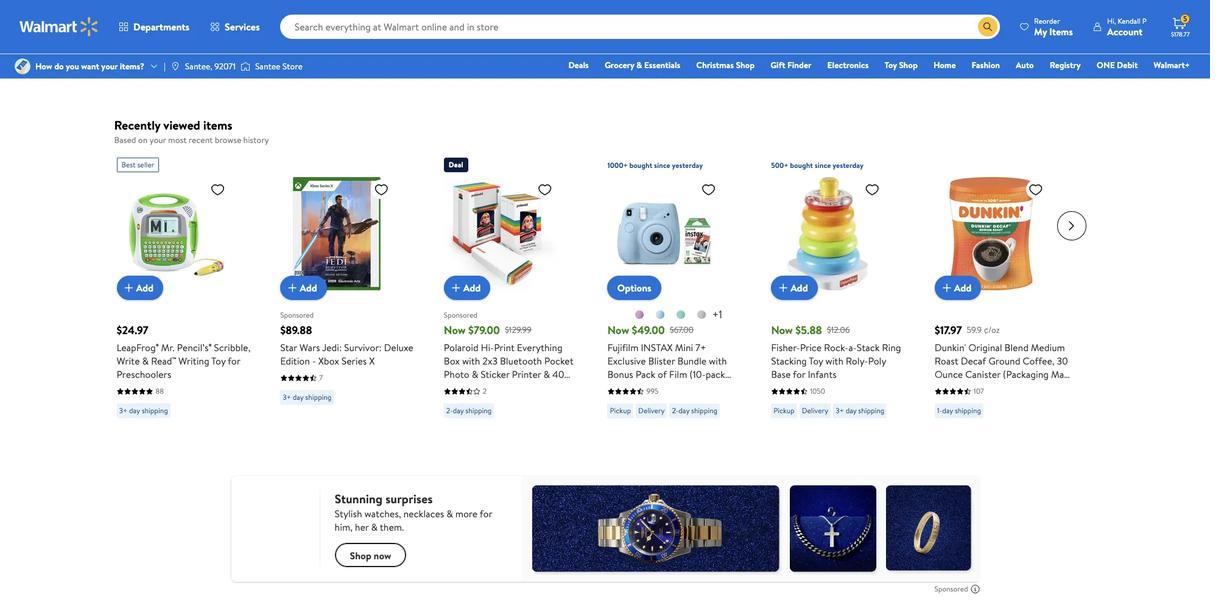 Task type: vqa. For each thing, say whether or not it's contained in the screenshot.
second kit
no



Task type: describe. For each thing, give the bounding box(es) containing it.
add for the polaroid hi-print everything box with 2x3 bluetooth pocket photo & sticker printer & 40 sheets of ready-to-print paper's add button
[[464, 282, 481, 295]]

wireless inside dbsoars portable bluetooth speaker, ipx5 waterproof wireless bluetooth speakers for party outdoor, christmas gifts for men- black（1 pack) 2-day shipping
[[1046, 10, 1081, 23]]

tempered
[[683, 36, 725, 50]]

2 inside tile performance pack (2022) - black - 2 pack (1 pro, 1 slim)
[[311, 10, 317, 23]]

2 inside the restored | acer chromebook | 11.6- inch | 4gb ram 16gb | intel celeron | 2022 os | bundle: wireless mouse, bluetooth/wireless airbuds by certified 2 day express
[[812, 63, 817, 77]]

product group containing restored | acer chromebook | 11.6- inch | 4gb ram 16gb | intel celeron | 2022 os | bundle: wireless mouse, bluetooth/wireless airbuds by certified 2 day express
[[772, 0, 918, 79]]

1 horizontal spatial screen
[[682, 10, 711, 23]]

0 vertical spatial 10th
[[709, 0, 727, 10]]

day inside dbsoars portable bluetooth speaker, ipx5 waterproof wireless bluetooth speakers for party outdoor, christmas gifts for men- black（1 pack) 2-day shipping
[[944, 61, 955, 71]]

instax
[[641, 341, 673, 355]]

decaf
[[961, 355, 987, 368]]

1 vertical spatial ipad
[[698, 50, 715, 63]]

2 horizontal spatial 2-day shipping
[[672, 406, 718, 416]]

services
[[225, 20, 260, 34]]

starter
[[461, 0, 491, 10]]

acer
[[817, 0, 837, 10]]

store
[[283, 60, 303, 72]]

gift
[[771, 59, 786, 71]]

slim,
[[197, 10, 217, 23]]

one debit
[[1097, 59, 1139, 71]]

500+
[[772, 161, 789, 171]]

protector
[[639, 50, 680, 63]]

with inside sponsored now $79.00 $129.99 polaroid hi-print everything box with 2x3 bluetooth pocket photo & sticker printer & 40 sheets of ready-to-print paper
[[462, 355, 481, 368]]

now $49.00 $67.00 fujifilm instax mini 7+ exclusive blister bundle with bonus pack of film (10-pack mini film), light blue
[[608, 323, 727, 395]]

walmart image
[[20, 17, 99, 37]]

1 vertical spatial screen
[[608, 50, 637, 63]]

 image for santee, 92071
[[171, 62, 180, 71]]

fisher-
[[772, 341, 801, 355]]

add button for leapfrog® mr. pencil's® scribble, write & read™ writing toy for preschoolers image on the left of page
[[117, 276, 163, 301]]

deals link
[[563, 59, 595, 72]]

black for tile mate essential (2022) - 4 pack - black - (2 mate, 1 slim, 1 sticker)
[[123, 10, 145, 23]]

product group containing $89.88
[[280, 153, 417, 428]]

pack) inside fiewesey for ipad 10.9 10th generation 2022 screen protector,9h hardness high touch scratch resistant tempered glass screen protector for ipad 10th gen 10.9" 2022 release a2696/a2757/a2777 (1 pack)
[[706, 77, 730, 90]]

sheets
[[444, 382, 472, 395]]

$67.00
[[670, 324, 694, 336]]

ram
[[817, 10, 839, 23]]

ipx5
[[973, 10, 992, 23]]

$24.97
[[117, 323, 149, 338]]

add to favorites list, star wars jedi: survivor: deluxe edition - xbox series x image
[[374, 182, 389, 198]]

Search search field
[[280, 15, 1001, 39]]

grocery & essentials
[[605, 59, 681, 71]]

(2022) for 1
[[197, 0, 225, 10]]

options link
[[608, 276, 662, 301]]

ounce
[[935, 368, 964, 382]]

2- left the 10.9"
[[610, 61, 617, 71]]

departments
[[133, 20, 190, 34]]

preschoolers
[[117, 368, 171, 382]]

registry link
[[1045, 59, 1087, 72]]

bundle:
[[856, 23, 887, 36]]

product group containing tile performance pack (2022) - black - 2 pack (1 pro, 1 slim)
[[280, 0, 427, 79]]

with inside now $5.88 $12.06 fisher-price rock-a-stack ring stacking toy with roly-poly base for infants
[[826, 355, 844, 368]]

christmas inside dbsoars portable bluetooth speaker, ipx5 waterproof wireless bluetooth speakers for party outdoor, christmas gifts for men- black（1 pack) 2-day shipping
[[976, 36, 1019, 50]]

ad disclaimer and feedback for marqueedisplayad image
[[971, 585, 981, 595]]

departments button
[[108, 12, 200, 41]]

star wars jedi: survivor: deluxe edition - xbox series x image
[[280, 178, 394, 291]]

1 inside tile performance pack (2022) - black - 2 pack (1 pro, 1 slim)
[[369, 10, 373, 23]]

paper
[[551, 382, 576, 395]]

black for tile starter pack (2022) - 2 pack - black
[[444, 10, 467, 23]]

now $5.88 $12.06 fisher-price rock-a-stack ring stacking toy with roly-poly base for infants
[[772, 323, 902, 382]]

items?
[[120, 60, 144, 72]]

2x3
[[483, 355, 498, 368]]

pack inside tile mate essential (2022) - 4 pack - black - (2 mate, 1 slim, 1 sticker)
[[242, 0, 262, 10]]

0 vertical spatial ipad
[[671, 0, 688, 10]]

rock-
[[825, 341, 849, 355]]

seller
[[137, 160, 154, 170]]

lavender image
[[635, 310, 645, 320]]

now for now $5.88
[[772, 323, 793, 338]]

since for $5.88
[[815, 161, 831, 171]]

1 1 from the left
[[191, 10, 194, 23]]

os
[[836, 23, 849, 36]]

0 vertical spatial 1-
[[119, 47, 124, 58]]

& right photo
[[472, 368, 479, 382]]

1000+ bought since yesterday
[[608, 161, 703, 171]]

fujifilm instax mini 7+ exclusive blister bundle with bonus pack of film (10-pack mini film), light blue image
[[608, 178, 721, 291]]

bundle
[[678, 355, 707, 368]]

| right os
[[851, 23, 853, 36]]

box
[[444, 355, 460, 368]]

$129.99
[[505, 324, 532, 336]]

wireless inside the restored | acer chromebook | 11.6- inch | 4gb ram 16gb | intel celeron | 2022 os | bundle: wireless mouse, bluetooth/wireless airbuds by certified 2 day express
[[772, 36, 807, 50]]

for
[[654, 0, 668, 10]]

1 vertical spatial bluetooth
[[935, 23, 977, 36]]

toy inside '$24.97 leapfrog® mr. pencil's® scribble, write & read™ writing toy for preschoolers'
[[212, 355, 226, 368]]

reorder my items
[[1035, 16, 1074, 38]]

poly
[[869, 355, 887, 368]]

tile for tile starter pack (2022) - 2 pack - black
[[444, 0, 459, 10]]

finder
[[788, 59, 812, 71]]

add for add button related to dunkin' original blend medium roast decaf ground coffee, 30 ounce canister (packaging may vary) image
[[955, 282, 972, 295]]

4
[[233, 0, 239, 10]]

items
[[203, 117, 233, 133]]

seafoam green image
[[677, 310, 686, 320]]

electronics link
[[822, 59, 875, 72]]

(2
[[154, 10, 162, 23]]

electronics
[[828, 59, 869, 71]]

add to favorites list, fisher-price rock-a-stack ring stacking toy with roly-poly base for infants image
[[865, 182, 880, 198]]

tile for tile performance pack (2022) - black - 2 pack (1 pro, 1 slim)
[[280, 0, 295, 10]]

pickup for $49.00
[[610, 406, 631, 416]]

shop for christmas shop
[[736, 59, 755, 71]]

ready-
[[486, 382, 516, 395]]

how
[[35, 60, 52, 72]]

add to favorites list, fujifilm instax mini 7+ exclusive blister bundle with bonus pack of film (10-pack mini film), light blue image
[[702, 182, 716, 198]]

2 horizontal spatial toy
[[885, 59, 898, 71]]

recently viewed items based on your most recent browse history
[[114, 117, 269, 146]]

home link
[[929, 59, 962, 72]]

10.9
[[691, 0, 707, 10]]

pickup for $5.88
[[774, 406, 795, 416]]

add to favorites list, polaroid hi-print everything box with 2x3 bluetooth pocket photo & sticker printer & 40 sheets of ready-to-print paper image
[[538, 182, 553, 198]]

deal
[[449, 160, 463, 170]]

fiewesey
[[608, 0, 652, 10]]

ground
[[989, 355, 1021, 368]]

sponsored for now
[[444, 310, 478, 320]]

gen
[[608, 63, 625, 77]]

hi, kendall p account
[[1108, 16, 1148, 38]]

light gray image
[[697, 310, 707, 320]]

8 for mate
[[156, 28, 160, 38]]

dbsoars portable bluetooth speaker, ipx5 waterproof wireless bluetooth speakers for party outdoor, christmas gifts for men- black（1 pack) 2-day shipping
[[935, 0, 1081, 71]]

0 horizontal spatial mini
[[608, 382, 626, 395]]

1 vertical spatial 1-
[[938, 406, 943, 416]]

options
[[618, 282, 652, 295]]

| left 11.6-
[[897, 0, 899, 10]]

toy shop
[[885, 59, 918, 71]]

read™
[[151, 355, 176, 368]]

pack inside "now $49.00 $67.00 fujifilm instax mini 7+ exclusive blister bundle with bonus pack of film (10-pack mini film), light blue"
[[706, 368, 726, 382]]

add to cart image for dunkin' original blend medium roast decaf ground coffee, 30 ounce canister (packaging may vary) image
[[940, 281, 955, 296]]

0 vertical spatial bluetooth
[[1020, 0, 1062, 10]]

pack inside tile starter pack (2022) - 2 pack - black
[[493, 0, 513, 10]]

registry
[[1050, 59, 1082, 71]]

toy shop link
[[880, 59, 924, 72]]

1 vertical spatial 10th
[[718, 50, 736, 63]]

toy inside now $5.88 $12.06 fisher-price rock-a-stack ring stacking toy with roly-poly base for infants
[[809, 355, 824, 368]]

most
[[168, 134, 187, 146]]

for left my
[[1019, 23, 1032, 36]]

| left intel
[[865, 10, 867, 23]]

| right celeron
[[808, 23, 810, 36]]

(2022) inside tile starter pack (2022) - 2 pack - black
[[515, 0, 543, 10]]

(packaging
[[1004, 368, 1049, 382]]

men-
[[1059, 36, 1081, 50]]

$12.06
[[828, 324, 851, 336]]

chromebook
[[839, 0, 894, 10]]

recently
[[114, 117, 161, 133]]

7+
[[696, 341, 707, 355]]

pack inside tile starter pack (2022) - 2 pack - black
[[559, 0, 579, 10]]

107
[[974, 387, 985, 397]]

sponsored for $89.88
[[280, 310, 314, 320]]

edition
[[280, 355, 310, 368]]

pack inside "now $49.00 $67.00 fujifilm instax mini 7+ exclusive blister bundle with bonus pack of film (10-pack mini film), light blue"
[[636, 368, 656, 382]]

ring
[[883, 341, 902, 355]]

santee, 92071
[[185, 60, 236, 72]]

for inside '$24.97 leapfrog® mr. pencil's® scribble, write & read™ writing toy for preschoolers'
[[228, 355, 240, 368]]

tile for tile mate essential (2022) - 4 pack - black - (2 mate, 1 slim, 1 sticker)
[[117, 0, 131, 10]]

 image for how do you want your items?
[[15, 59, 30, 74]]

(1 inside tile performance pack (2022) - black - 2 pack (1 pro, 1 slim)
[[341, 10, 348, 23]]

dunkin'
[[935, 341, 967, 355]]

stack
[[857, 341, 880, 355]]

one
[[1097, 59, 1116, 71]]

10.9"
[[628, 63, 647, 77]]

sponsored now $79.00 $129.99 polaroid hi-print everything box with 2x3 bluetooth pocket photo & sticker printer & 40 sheets of ready-to-print paper
[[444, 310, 576, 395]]

day
[[819, 63, 836, 77]]

based
[[114, 134, 136, 146]]

$79.00
[[469, 323, 500, 338]]

| right inch
[[792, 10, 794, 23]]

add to favorites list, leapfrog® mr. pencil's® scribble, write & read™ writing toy for preschoolers image
[[211, 182, 225, 198]]

christmas shop
[[697, 59, 755, 71]]

2- down light
[[672, 406, 679, 416]]

of inside sponsored now $79.00 $129.99 polaroid hi-print everything box with 2x3 bluetooth pocket photo & sticker printer & 40 sheets of ready-to-print paper
[[475, 382, 484, 395]]



Task type: locate. For each thing, give the bounding box(es) containing it.
p
[[1143, 16, 1148, 26]]

grocery & essentials link
[[600, 59, 686, 72]]

2 delivery from the left
[[802, 406, 829, 416]]

blue image
[[656, 310, 666, 320]]

do
[[54, 60, 64, 72]]

yesterday for now $49.00
[[673, 161, 703, 171]]

tile inside tile mate essential (2022) - 4 pack - black - (2 mate, 1 slim, 1 sticker)
[[117, 0, 131, 10]]

delivery down 1050
[[802, 406, 829, 416]]

tile left starter
[[444, 0, 459, 10]]

2 shop from the left
[[900, 59, 918, 71]]

2 add to cart image from the left
[[940, 281, 955, 296]]

1 horizontal spatial bought
[[791, 161, 814, 171]]

2 horizontal spatial black
[[444, 10, 467, 23]]

scribble,
[[214, 341, 251, 355]]

roly-
[[846, 355, 869, 368]]

film
[[670, 368, 688, 382]]

vary)
[[935, 382, 957, 395]]

dbsoars
[[935, 0, 980, 10]]

2022 inside the restored | acer chromebook | 11.6- inch | 4gb ram 16gb | intel celeron | 2022 os | bundle: wireless mouse, bluetooth/wireless airbuds by certified 2 day express
[[812, 23, 833, 36]]

wireless up gift finder link at the right of the page
[[772, 36, 807, 50]]

of right sheets
[[475, 382, 484, 395]]

1 since from the left
[[655, 161, 671, 171]]

pocket
[[545, 355, 574, 368]]

10th
[[709, 0, 727, 10], [718, 50, 736, 63]]

since right 500+
[[815, 161, 831, 171]]

(1 inside fiewesey for ipad 10.9 10th generation 2022 screen protector,9h hardness high touch scratch resistant tempered glass screen protector for ipad 10th gen 10.9" 2022 release a2696/a2757/a2777 (1 pack)
[[698, 77, 704, 90]]

1 horizontal spatial of
[[658, 368, 667, 382]]

2- down sheets
[[447, 406, 453, 416]]

1 vertical spatial christmas
[[697, 59, 734, 71]]

11.6-
[[901, 0, 918, 10]]

1 horizontal spatial your
[[150, 134, 166, 146]]

product group
[[117, 0, 263, 79], [280, 0, 427, 79], [444, 0, 591, 79], [608, 0, 755, 90], [772, 0, 918, 79], [935, 0, 1082, 79], [117, 153, 254, 428], [280, 153, 417, 428], [444, 153, 581, 428], [608, 153, 745, 428], [772, 153, 909, 428], [935, 153, 1072, 428]]

1 vertical spatial pack
[[706, 368, 726, 382]]

add to cart image up $17.97
[[940, 281, 955, 296]]

0 vertical spatial christmas
[[976, 36, 1019, 50]]

2 with from the left
[[709, 355, 727, 368]]

shipping inside dbsoars portable bluetooth speaker, ipx5 waterproof wireless bluetooth speakers for party outdoor, christmas gifts for men- black（1 pack) 2-day shipping
[[957, 61, 983, 71]]

2 now from the left
[[608, 323, 630, 338]]

essentials
[[645, 59, 681, 71]]

of inside "now $49.00 $67.00 fujifilm instax mini 7+ exclusive blister bundle with bonus pack of film (10-pack mini film), light blue"
[[658, 368, 667, 382]]

bought right 1000+ in the right top of the page
[[630, 161, 653, 171]]

now up 'fujifilm'
[[608, 323, 630, 338]]

touch
[[729, 23, 754, 36]]

0 vertical spatial pack)
[[973, 50, 996, 63]]

now
[[444, 323, 466, 338], [608, 323, 630, 338], [772, 323, 793, 338]]

2 horizontal spatial with
[[826, 355, 844, 368]]

2 add to cart image from the left
[[449, 281, 464, 296]]

1 horizontal spatial now
[[608, 323, 630, 338]]

add to cart image
[[285, 281, 300, 296], [449, 281, 464, 296], [776, 281, 791, 296]]

resistant
[[642, 36, 681, 50]]

1 horizontal spatial print
[[528, 382, 549, 395]]

product group containing tile mate essential (2022) - 4 pack - black - (2 mate, 1 slim, 1 sticker)
[[117, 0, 263, 79]]

now inside now $5.88 $12.06 fisher-price rock-a-stack ring stacking toy with roly-poly base for infants
[[772, 323, 793, 338]]

xbox
[[319, 355, 339, 368]]

1 horizontal spatial since
[[815, 161, 831, 171]]

for down hardness on the top
[[683, 50, 695, 63]]

with left roly-
[[826, 355, 844, 368]]

0 horizontal spatial with
[[462, 355, 481, 368]]

(2022) inside tile mate essential (2022) - 4 pack - black - (2 mate, 1 slim, 1 sticker)
[[197, 0, 225, 10]]

2-
[[610, 61, 617, 71], [938, 61, 944, 71], [447, 406, 453, 416], [672, 406, 679, 416]]

1 horizontal spatial (1
[[698, 77, 704, 90]]

sponsored left ad disclaimer and feedback for marqueedisplayad icon
[[935, 585, 969, 595]]

christmas
[[976, 36, 1019, 50], [697, 59, 734, 71]]

fisher-price rock-a-stack ring stacking toy with roly-poly base for infants image
[[772, 178, 885, 291]]

2 since from the left
[[815, 161, 831, 171]]

59.9
[[968, 324, 982, 336]]

1 horizontal spatial mini
[[676, 341, 694, 355]]

0 horizontal spatial bluetooth
[[500, 355, 542, 368]]

1 horizontal spatial shop
[[900, 59, 918, 71]]

& right write at left
[[142, 355, 149, 368]]

mini left 7+
[[676, 341, 694, 355]]

(1
[[341, 10, 348, 23], [698, 77, 704, 90]]

& inside '$24.97 leapfrog® mr. pencil's® scribble, write & read™ writing toy for preschoolers'
[[142, 355, 149, 368]]

tile left mate
[[117, 0, 131, 10]]

auto
[[1017, 59, 1035, 71]]

2 inside tile starter pack (2022) - 2 pack - black
[[552, 0, 557, 10]]

¢/oz
[[984, 324, 1000, 336]]

your right want
[[101, 60, 118, 72]]

10th right 10.9
[[709, 0, 727, 10]]

pack right 4
[[242, 0, 262, 10]]

add up $24.97
[[136, 282, 154, 295]]

add button up $5.88
[[772, 276, 818, 301]]

1 vertical spatial your
[[150, 134, 166, 146]]

add button for the fisher-price rock-a-stack ring stacking toy with roly-poly base for infants 'image'
[[772, 276, 818, 301]]

add up $89.88
[[300, 282, 317, 295]]

1 horizontal spatial add to cart image
[[449, 281, 464, 296]]

1 horizontal spatial delivery
[[802, 406, 829, 416]]

1 horizontal spatial 8
[[483, 28, 487, 38]]

& right grocery
[[637, 59, 643, 71]]

0 horizontal spatial 8
[[156, 28, 160, 38]]

deluxe
[[384, 341, 414, 355]]

sponsored up $79.00 on the left of the page
[[444, 310, 478, 320]]

1 add from the left
[[136, 282, 154, 295]]

1 horizontal spatial yesterday
[[833, 161, 864, 171]]

tile left performance
[[280, 0, 295, 10]]

blister
[[649, 355, 676, 368]]

1 horizontal spatial ipad
[[698, 50, 715, 63]]

0 horizontal spatial of
[[475, 382, 484, 395]]

debit
[[1118, 59, 1139, 71]]

product group containing +1
[[608, 153, 745, 428]]

2-day shipping
[[610, 61, 656, 71], [447, 406, 492, 416], [672, 406, 718, 416]]

3 tile from the left
[[444, 0, 459, 10]]

1-day shipping up items?
[[119, 47, 163, 58]]

4 add from the left
[[791, 282, 809, 295]]

 image left the how
[[15, 59, 30, 74]]

toy right the express
[[885, 59, 898, 71]]

leapfrog® mr. pencil's® scribble, write & read™ writing toy for preschoolers image
[[117, 178, 230, 291]]

0 horizontal spatial pack
[[559, 0, 579, 10]]

product group containing tile starter pack (2022) - 2 pack - black
[[444, 0, 591, 79]]

5 add button from the left
[[935, 276, 982, 301]]

0 horizontal spatial now
[[444, 323, 466, 338]]

polaroid
[[444, 341, 479, 355]]

mini left 'film),'
[[608, 382, 626, 395]]

&
[[637, 59, 643, 71], [142, 355, 149, 368], [472, 368, 479, 382], [544, 368, 550, 382]]

0 horizontal spatial pack)
[[706, 77, 730, 90]]

for right 'base'
[[793, 368, 806, 382]]

2 8 from the left
[[483, 28, 487, 38]]

medium
[[1032, 341, 1066, 355]]

1 with from the left
[[462, 355, 481, 368]]

0 vertical spatial 1-day shipping
[[119, 47, 163, 58]]

add button up $89.88
[[280, 276, 327, 301]]

for inside now $5.88 $12.06 fisher-price rock-a-stack ring stacking toy with roly-poly base for infants
[[793, 368, 806, 382]]

now inside sponsored now $79.00 $129.99 polaroid hi-print everything box with 2x3 bluetooth pocket photo & sticker printer & 40 sheets of ready-to-print paper
[[444, 323, 466, 338]]

print down $129.99 in the bottom left of the page
[[494, 341, 515, 355]]

bought
[[630, 161, 653, 171], [791, 161, 814, 171]]

your right on at the top of the page
[[150, 134, 166, 146]]

2 add button from the left
[[280, 276, 327, 301]]

1 horizontal spatial add to cart image
[[940, 281, 955, 296]]

3 add from the left
[[464, 282, 481, 295]]

now up fisher-
[[772, 323, 793, 338]]

product group containing now $79.00
[[444, 153, 581, 428]]

0 horizontal spatial print
[[494, 341, 515, 355]]

1 horizontal spatial with
[[709, 355, 727, 368]]

2 yesterday from the left
[[833, 161, 864, 171]]

| right items?
[[164, 60, 166, 72]]

1 black from the left
[[123, 10, 145, 23]]

pro,
[[350, 10, 367, 23]]

pack left "slim)"
[[355, 0, 375, 10]]

- inside sponsored $89.88 star wars jedi: survivor: deluxe edition - xbox series x
[[312, 355, 316, 368]]

wireless up the items
[[1046, 10, 1081, 23]]

high
[[707, 23, 727, 36]]

bought right 500+
[[791, 161, 814, 171]]

& inside 'link'
[[637, 59, 643, 71]]

product group containing now $5.88
[[772, 153, 909, 428]]

now up polaroid
[[444, 323, 466, 338]]

0 horizontal spatial black
[[123, 10, 145, 23]]

add for add button for the fisher-price rock-a-stack ring stacking toy with roly-poly base for infants 'image'
[[791, 282, 809, 295]]

add up 59.9
[[955, 282, 972, 295]]

1000+
[[608, 161, 628, 171]]

(1 left "pro," at top left
[[341, 10, 348, 23]]

since right 1000+ in the right top of the page
[[655, 161, 671, 171]]

release
[[673, 63, 705, 77]]

pack up 995
[[636, 368, 656, 382]]

deals
[[569, 59, 589, 71]]

0 vertical spatial wireless
[[1046, 10, 1081, 23]]

1 vertical spatial mini
[[608, 382, 626, 395]]

pack
[[242, 0, 262, 10], [355, 0, 375, 10], [493, 0, 513, 10], [319, 10, 339, 23], [636, 368, 656, 382]]

print left 40 on the bottom
[[528, 382, 549, 395]]

1 horizontal spatial (2022)
[[377, 0, 405, 10]]

toy right writing
[[212, 355, 226, 368]]

1 shop from the left
[[736, 59, 755, 71]]

black inside tile mate essential (2022) - 4 pack - black - (2 mate, 1 slim, 1 sticker)
[[123, 10, 145, 23]]

toy left rock-
[[809, 355, 824, 368]]

(2022) for slim)
[[377, 0, 405, 10]]

grocery
[[605, 59, 635, 71]]

2 horizontal spatial now
[[772, 323, 793, 338]]

(2022) right "pro," at top left
[[377, 0, 405, 10]]

shop left the home
[[900, 59, 918, 71]]

add button up $79.00 on the left of the page
[[444, 276, 491, 301]]

gift finder link
[[766, 59, 818, 72]]

$5.88
[[796, 323, 823, 338]]

best seller
[[122, 160, 154, 170]]

add to cart image up $24.97
[[122, 281, 136, 296]]

1 pickup from the left
[[610, 406, 631, 416]]

2 horizontal spatial bluetooth
[[1020, 0, 1062, 10]]

0 horizontal spatial 1-day shipping
[[119, 47, 163, 58]]

0 vertical spatial print
[[494, 341, 515, 355]]

0 horizontal spatial (1
[[341, 10, 348, 23]]

add button up $17.97
[[935, 276, 982, 301]]

2- down outdoor,
[[938, 61, 944, 71]]

0 horizontal spatial add to cart image
[[122, 281, 136, 296]]

ipad
[[671, 0, 688, 10], [698, 50, 715, 63]]

0 horizontal spatial tile
[[117, 0, 131, 10]]

1 delivery from the left
[[639, 406, 665, 416]]

8 for starter
[[483, 28, 487, 38]]

2 horizontal spatial add to cart image
[[776, 281, 791, 296]]

add up $79.00 on the left of the page
[[464, 282, 481, 295]]

3 add to cart image from the left
[[776, 281, 791, 296]]

may
[[1052, 368, 1069, 382]]

screen
[[682, 10, 711, 23], [608, 50, 637, 63]]

0 horizontal spatial shop
[[736, 59, 755, 71]]

with inside "now $49.00 $67.00 fujifilm instax mini 7+ exclusive blister bundle with bonus pack of film (10-pack mini film), light blue"
[[709, 355, 727, 368]]

with right 7+
[[709, 355, 727, 368]]

0 horizontal spatial delivery
[[639, 406, 665, 416]]

delivery down 995
[[639, 406, 665, 416]]

your inside recently viewed items based on your most recent browse history
[[150, 134, 166, 146]]

8 down starter
[[483, 28, 487, 38]]

3 black from the left
[[444, 10, 467, 23]]

 image
[[241, 60, 250, 73]]

2 vertical spatial bluetooth
[[500, 355, 542, 368]]

black inside tile performance pack (2022) - black - 2 pack (1 pro, 1 slim)
[[280, 10, 303, 23]]

of left the film
[[658, 368, 667, 382]]

1 left slim,
[[191, 10, 194, 23]]

write
[[117, 355, 140, 368]]

1 horizontal spatial pickup
[[774, 406, 795, 416]]

coffee,
[[1023, 355, 1055, 368]]

2 tile from the left
[[280, 0, 295, 10]]

 image left santee,
[[171, 62, 180, 71]]

1 horizontal spatial bluetooth
[[935, 23, 977, 36]]

1-day shipping down vary)
[[938, 406, 982, 416]]

0 horizontal spatial 1-
[[119, 47, 124, 58]]

(10-
[[690, 368, 706, 382]]

1 horizontal spatial black
[[280, 10, 303, 23]]

day
[[124, 47, 135, 58], [293, 47, 304, 58], [457, 47, 468, 58], [617, 61, 628, 71], [784, 61, 795, 71], [944, 61, 955, 71], [293, 393, 304, 403], [129, 406, 140, 416], [453, 406, 464, 416], [679, 406, 690, 416], [846, 406, 857, 416], [943, 406, 954, 416]]

shop
[[736, 59, 755, 71], [900, 59, 918, 71]]

mate
[[134, 0, 156, 10]]

polaroid hi-print everything box with 2x3 bluetooth pocket photo & sticker printer & 40 sheets of ready-to-print paper image
[[444, 178, 557, 291]]

& left 40 on the bottom
[[544, 368, 550, 382]]

1 horizontal spatial christmas
[[976, 36, 1019, 50]]

add to cart image for leapfrog® mr. pencil's® scribble, write & read™ writing toy for preschoolers image on the left of page
[[122, 281, 136, 296]]

1- up items?
[[119, 47, 124, 58]]

2 bought from the left
[[791, 161, 814, 171]]

0 horizontal spatial yesterday
[[673, 161, 703, 171]]

delivery for now $49.00
[[639, 406, 665, 416]]

pickup
[[610, 406, 631, 416], [774, 406, 795, 416]]

5 add from the left
[[955, 282, 972, 295]]

$49.00
[[632, 323, 665, 338]]

0 vertical spatial screen
[[682, 10, 711, 23]]

Walmart Site-Wide search field
[[280, 15, 1001, 39]]

pickup down 'film),'
[[610, 406, 631, 416]]

3 with from the left
[[826, 355, 844, 368]]

1 yesterday from the left
[[673, 161, 703, 171]]

0 horizontal spatial add to cart image
[[285, 281, 300, 296]]

 image
[[15, 59, 30, 74], [171, 62, 180, 71]]

for right the gifts
[[1044, 36, 1056, 50]]

pack left "pro," at top left
[[319, 10, 339, 23]]

2 horizontal spatial tile
[[444, 0, 459, 10]]

kendall
[[1119, 16, 1141, 26]]

1 horizontal spatial  image
[[171, 62, 180, 71]]

500+ bought since yesterday
[[772, 161, 864, 171]]

0 horizontal spatial bought
[[630, 161, 653, 171]]

1 tile from the left
[[117, 0, 131, 10]]

2022
[[658, 10, 679, 23], [812, 23, 833, 36], [649, 63, 671, 77]]

sponsored inside sponsored now $79.00 $129.99 polaroid hi-print everything box with 2x3 bluetooth pocket photo & sticker printer & 40 sheets of ready-to-print paper
[[444, 310, 478, 320]]

with left 2x3
[[462, 355, 481, 368]]

bluetooth inside sponsored now $79.00 $129.99 polaroid hi-print everything box with 2x3 bluetooth pocket photo & sticker printer & 40 sheets of ready-to-print paper
[[500, 355, 542, 368]]

add to cart image
[[122, 281, 136, 296], [940, 281, 955, 296]]

bought for $5.88
[[791, 161, 814, 171]]

account
[[1108, 25, 1143, 38]]

santee store
[[255, 60, 303, 72]]

1 add to cart image from the left
[[285, 281, 300, 296]]

sponsored
[[280, 310, 314, 320], [444, 310, 478, 320], [935, 585, 969, 595]]

2- inside dbsoars portable bluetooth speaker, ipx5 waterproof wireless bluetooth speakers for party outdoor, christmas gifts for men- black（1 pack) 2-day shipping
[[938, 61, 944, 71]]

bluetooth up "to-"
[[500, 355, 542, 368]]

0 vertical spatial (1
[[341, 10, 348, 23]]

tile inside tile performance pack (2022) - black - 2 pack (1 pro, 1 slim)
[[280, 0, 295, 10]]

print
[[494, 341, 515, 355], [528, 382, 549, 395]]

0 horizontal spatial christmas
[[697, 59, 734, 71]]

fashion
[[972, 59, 1001, 71]]

pencil's®
[[177, 341, 212, 355]]

yesterday for now $5.88
[[833, 161, 864, 171]]

1 8 from the left
[[156, 28, 160, 38]]

add button
[[117, 276, 163, 301], [280, 276, 327, 301], [444, 276, 491, 301], [772, 276, 818, 301], [935, 276, 982, 301]]

2 horizontal spatial sponsored
[[935, 585, 969, 595]]

1 horizontal spatial pack
[[706, 368, 726, 382]]

history
[[244, 134, 269, 146]]

5
[[1184, 14, 1188, 24]]

next slide for recently viewed items list image
[[1058, 212, 1087, 241]]

1 bought from the left
[[630, 161, 653, 171]]

2 pickup from the left
[[774, 406, 795, 416]]

1 vertical spatial 1-day shipping
[[938, 406, 982, 416]]

5 $178.77
[[1172, 14, 1191, 38]]

bought for $49.00
[[630, 161, 653, 171]]

light
[[654, 382, 676, 395]]

add to cart image up fisher-
[[776, 281, 791, 296]]

tile inside tile starter pack (2022) - 2 pack - black
[[444, 0, 459, 10]]

1 horizontal spatial toy
[[809, 355, 824, 368]]

1 (2022) from the left
[[197, 0, 225, 10]]

pack) inside dbsoars portable bluetooth speaker, ipx5 waterproof wireless bluetooth speakers for party outdoor, christmas gifts for men- black（1 pack) 2-day shipping
[[973, 50, 996, 63]]

pack right starter
[[493, 0, 513, 10]]

0 horizontal spatial 2-day shipping
[[447, 406, 492, 416]]

1 horizontal spatial sponsored
[[444, 310, 478, 320]]

pack left fiewesey
[[559, 0, 579, 10]]

1 horizontal spatial 1-
[[938, 406, 943, 416]]

add for add button for leapfrog® mr. pencil's® scribble, write & read™ writing toy for preschoolers image on the left of page
[[136, 282, 154, 295]]

pickup down 'base'
[[774, 406, 795, 416]]

0 vertical spatial your
[[101, 60, 118, 72]]

1 vertical spatial (1
[[698, 77, 704, 90]]

2 horizontal spatial (2022)
[[515, 0, 543, 10]]

$89.88
[[280, 323, 312, 338]]

1 add button from the left
[[117, 276, 163, 301]]

christmas down search icon
[[976, 36, 1019, 50]]

3 (2022) from the left
[[515, 0, 543, 10]]

add up $5.88
[[791, 282, 809, 295]]

bluetooth up reorder
[[1020, 0, 1062, 10]]

for inside fiewesey for ipad 10.9 10th generation 2022 screen protector,9h hardness high touch scratch resistant tempered glass screen protector for ipad 10th gen 10.9" 2022 release a2696/a2757/a2777 (1 pack)
[[683, 50, 695, 63]]

4 add button from the left
[[772, 276, 818, 301]]

add to cart image for now
[[776, 281, 791, 296]]

1 horizontal spatial 1
[[219, 10, 222, 23]]

(2022) right starter
[[515, 0, 543, 10]]

(2022) inside tile performance pack (2022) - black - 2 pack (1 pro, 1 slim)
[[377, 0, 405, 10]]

product group containing fiewesey for ipad 10.9 10th generation 2022 screen protector,9h hardness high touch scratch resistant tempered glass screen protector for ipad 10th gen 10.9" 2022 release a2696/a2757/a2777 (1 pack)
[[608, 0, 755, 90]]

1 vertical spatial pack)
[[706, 77, 730, 90]]

0 horizontal spatial your
[[101, 60, 118, 72]]

pack) down christmas shop link
[[706, 77, 730, 90]]

available in additional 1 variant element
[[713, 307, 723, 323]]

10th down high
[[718, 50, 736, 63]]

christmas down tempered
[[697, 59, 734, 71]]

0 vertical spatial mini
[[676, 341, 694, 355]]

1 horizontal spatial wireless
[[1046, 10, 1081, 23]]

2 1 from the left
[[219, 10, 222, 23]]

price
[[801, 341, 822, 355]]

1 vertical spatial print
[[528, 382, 549, 395]]

0 horizontal spatial pickup
[[610, 406, 631, 416]]

7
[[319, 373, 323, 384]]

add button for dunkin' original blend medium roast decaf ground coffee, 30 ounce canister (packaging may vary) image
[[935, 276, 982, 301]]

add to favorites list, dunkin' original blend medium roast decaf ground coffee, 30 ounce canister (packaging may vary) image
[[1029, 182, 1044, 198]]

0 vertical spatial pack
[[559, 0, 579, 10]]

film),
[[628, 382, 652, 395]]

sponsored up $89.88
[[280, 310, 314, 320]]

8 down (2
[[156, 28, 160, 38]]

dunkin' original blend medium roast decaf ground coffee, 30 ounce canister (packaging may vary) image
[[935, 178, 1049, 291]]

search icon image
[[984, 22, 993, 32]]

2 add from the left
[[300, 282, 317, 295]]

sponsored inside sponsored $89.88 star wars jedi: survivor: deluxe edition - xbox series x
[[280, 310, 314, 320]]

add button up $24.97
[[117, 276, 163, 301]]

add button for the polaroid hi-print everything box with 2x3 bluetooth pocket photo & sticker printer & 40 sheets of ready-to-print paper
[[444, 276, 491, 301]]

add for star wars jedi: survivor: deluxe edition - xbox series x "image" at the top left of the page's add button
[[300, 282, 317, 295]]

1 vertical spatial wireless
[[772, 36, 807, 50]]

3 add button from the left
[[444, 276, 491, 301]]

product group containing $17.97
[[935, 153, 1072, 428]]

you
[[66, 60, 79, 72]]

3 now from the left
[[772, 323, 793, 338]]

2 (2022) from the left
[[377, 0, 405, 10]]

auto link
[[1011, 59, 1040, 72]]

1 now from the left
[[444, 323, 466, 338]]

blend
[[1005, 341, 1029, 355]]

add button for star wars jedi: survivor: deluxe edition - xbox series x "image" at the top left of the page
[[280, 276, 327, 301]]

mouse,
[[809, 36, 839, 50]]

0 horizontal spatial sponsored
[[280, 310, 314, 320]]

2 horizontal spatial 1
[[369, 10, 373, 23]]

party
[[1034, 23, 1057, 36]]

now inside "now $49.00 $67.00 fujifilm instax mini 7+ exclusive blister bundle with bonus pack of film (10-pack mini film), light blue"
[[608, 323, 630, 338]]

1 horizontal spatial tile
[[280, 0, 295, 10]]

3 1 from the left
[[369, 10, 373, 23]]

shop for toy shop
[[900, 59, 918, 71]]

add to cart image up polaroid
[[449, 281, 464, 296]]

now for now $49.00
[[608, 323, 630, 338]]

1 right "pro," at top left
[[369, 10, 373, 23]]

0 horizontal spatial ipad
[[671, 0, 688, 10]]

gift finder
[[771, 59, 812, 71]]

$17.97 59.9 ¢/oz dunkin' original blend medium roast decaf ground coffee, 30 ounce canister (packaging may vary)
[[935, 323, 1069, 395]]

0 horizontal spatial (2022)
[[197, 0, 225, 10]]

| left acer
[[812, 0, 814, 10]]

88
[[156, 387, 164, 397]]

delivery for now $5.88
[[802, 406, 829, 416]]

1 horizontal spatial 1-day shipping
[[938, 406, 982, 416]]

1 add to cart image from the left
[[122, 281, 136, 296]]

0 horizontal spatial since
[[655, 161, 671, 171]]

add to cart image up $89.88
[[285, 281, 300, 296]]

product group containing $24.97
[[117, 153, 254, 428]]

1- down vary)
[[938, 406, 943, 416]]

for right writing
[[228, 355, 240, 368]]

product group containing dbsoars portable bluetooth speaker, ipx5 waterproof wireless bluetooth speakers for party outdoor, christmas gifts for men- black（1 pack)
[[935, 0, 1082, 79]]

add to cart image for sponsored
[[449, 281, 464, 296]]

1 right slim,
[[219, 10, 222, 23]]

black inside tile starter pack (2022) - 2 pack - black
[[444, 10, 467, 23]]

0 horizontal spatial 1
[[191, 10, 194, 23]]

0 horizontal spatial wireless
[[772, 36, 807, 50]]

since for $49.00
[[655, 161, 671, 171]]

of
[[658, 368, 667, 382], [475, 382, 484, 395]]

pack) down search icon
[[973, 50, 996, 63]]

2 black from the left
[[280, 10, 303, 23]]

(1 down christmas shop link
[[698, 77, 704, 90]]

1 horizontal spatial 2-day shipping
[[610, 61, 656, 71]]

pack down 7+
[[706, 368, 726, 382]]

bluetooth down dbsoars
[[935, 23, 977, 36]]

shop down glass
[[736, 59, 755, 71]]



